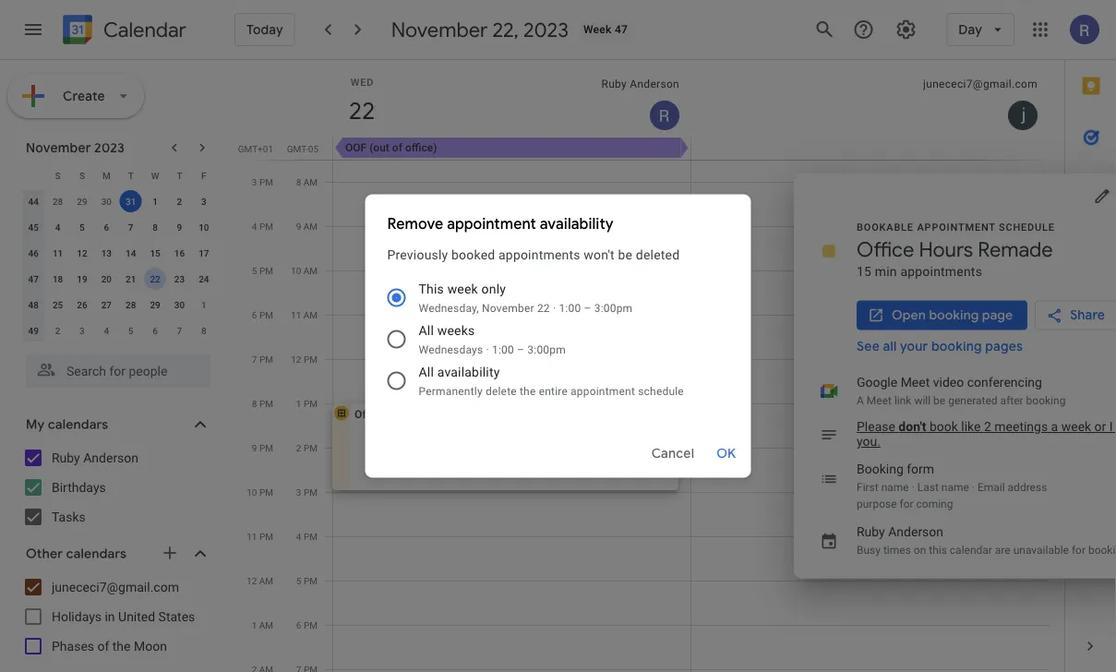 Task type: describe. For each thing, give the bounding box(es) containing it.
9 am
[[296, 221, 318, 232]]

first
[[857, 481, 879, 494]]

see all your booking pages
[[857, 338, 1023, 355]]

10 for 10
[[199, 222, 209, 233]]

10 for 10 pm
[[247, 487, 257, 498]]

· inside this week only wednesday, november 22 · 1:00 – 3:00pm
[[553, 302, 556, 314]]

1 name from the left
[[882, 481, 909, 494]]

pm up 2 pm
[[304, 398, 318, 409]]

5 left 10 am on the left
[[252, 265, 257, 276]]

22,
[[493, 17, 519, 42]]

0 vertical spatial junececi7@gmail.com
[[924, 78, 1038, 90]]

1:00 inside this week only wednesday, november 22 · 1:00 – 3:00pm
[[559, 302, 581, 314]]

29 for october 29 element
[[77, 196, 87, 207]]

5 right 12 am
[[296, 575, 301, 586]]

29 for 29 element
[[150, 299, 160, 310]]

1 vertical spatial 3 pm
[[296, 487, 318, 498]]

12 am
[[247, 575, 273, 586]]

page
[[982, 307, 1013, 324]]

appointments for min
[[901, 264, 983, 279]]

15 for 15 min appointments
[[857, 264, 872, 279]]

ruby anderson busy times on this calendar are unavailable for bookin
[[857, 525, 1116, 556]]

3:00pm inside the all weeks wednesdays · 1:00 – 3:00pm
[[528, 343, 566, 356]]

8 for 8 am
[[296, 176, 301, 187]]

44
[[28, 196, 39, 207]]

other calendars list
[[4, 573, 229, 661]]

11 am
[[291, 309, 318, 320]]

ruby anderson inside my calendars list
[[52, 450, 139, 465]]

maps tab
[[1073, 223, 1110, 259]]

october 29 element
[[71, 190, 93, 212]]

6 left december 7 element
[[153, 325, 158, 336]]

december 4 element
[[95, 320, 118, 342]]

bookin
[[1089, 543, 1116, 556]]

cancel button
[[644, 437, 702, 470]]

all for all weeks
[[419, 323, 434, 338]]

october 30 element
[[95, 190, 118, 212]]

1 horizontal spatial schedule
[[999, 222, 1055, 233]]

row containing 44
[[21, 188, 216, 214]]

1 for december 1 element
[[201, 299, 207, 310]]

like
[[962, 419, 981, 434]]

calendar
[[950, 543, 993, 556]]

1 vertical spatial 6 pm
[[296, 620, 318, 631]]

0 vertical spatial 6 pm
[[252, 309, 273, 320]]

permanently
[[419, 385, 483, 398]]

0 vertical spatial meet
[[901, 375, 930, 390]]

17
[[199, 247, 209, 259]]

min
[[875, 264, 897, 279]]

(out
[[370, 141, 390, 154]]

december 5 element
[[120, 320, 142, 342]]

booking form first name · last name · email address purpose for coming
[[857, 462, 1048, 510]]

5 right december 4 element
[[128, 325, 133, 336]]

december 6 element
[[144, 320, 166, 342]]

15 element
[[144, 242, 166, 264]]

row containing 48
[[21, 292, 216, 318]]

0 vertical spatial 47
[[615, 23, 628, 36]]

0 vertical spatial 2023
[[524, 17, 569, 42]]

cancel
[[652, 446, 695, 462]]

7 for 7 pm
[[252, 354, 257, 365]]

– inside the all weeks wednesdays · 1:00 – 3:00pm
[[517, 343, 525, 356]]

previously booked appointments won't be deleted
[[387, 247, 680, 263]]

gmt-05
[[287, 143, 319, 154]]

pm down gmt+01
[[259, 176, 273, 187]]

other calendars
[[26, 546, 127, 562]]

other
[[26, 546, 63, 562]]

week 47
[[584, 23, 628, 36]]

a
[[1051, 419, 1058, 434]]

26 element
[[71, 294, 93, 316]]

office hours remade inside button
[[355, 408, 463, 421]]

november 22, 2023
[[391, 17, 569, 42]]

w
[[151, 170, 159, 181]]

pm down 1 pm
[[304, 442, 318, 453]]

47 inside row
[[28, 273, 39, 284]]

1 vertical spatial booking
[[932, 338, 982, 355]]

1:00 inside the all weeks wednesdays · 1:00 – 3:00pm
[[492, 343, 514, 356]]

holidays in united states
[[52, 609, 195, 624]]

maps image
[[1073, 223, 1110, 259]]

6 up 13 element
[[104, 222, 109, 233]]

book
[[930, 419, 958, 434]]

december 2 element
[[47, 320, 69, 342]]

· left last
[[912, 481, 915, 494]]

21 element
[[120, 268, 142, 290]]

28 element
[[120, 294, 142, 316]]

delete
[[486, 385, 517, 398]]

7 for december 7 element
[[177, 325, 182, 336]]

a
[[857, 394, 864, 407]]

48
[[28, 299, 39, 310]]

2 inside book like 2 meetings a week or i
[[984, 419, 992, 434]]

pm right the 11 pm
[[304, 531, 318, 542]]

3 up 10 element
[[201, 196, 207, 207]]

2 s from the left
[[79, 170, 85, 181]]

ruby inside my calendars list
[[52, 450, 80, 465]]

3 right 10 pm
[[296, 487, 301, 498]]

see
[[857, 338, 880, 355]]

weeks
[[437, 323, 475, 338]]

anderson inside column header
[[630, 78, 680, 90]]

availability inside all availability permanently delete the entire appointment schedule
[[437, 365, 500, 380]]

calendar element
[[59, 11, 186, 52]]

ruby anderson inside column header
[[602, 78, 680, 90]]

oof
[[345, 141, 367, 154]]

gmt+01
[[238, 143, 273, 154]]

am for 8 am
[[304, 176, 318, 187]]

0 horizontal spatial 4 pm
[[252, 221, 273, 232]]

24
[[199, 273, 209, 284]]

0 vertical spatial booking
[[929, 307, 979, 324]]

1 right october 31, today element
[[153, 196, 158, 207]]

oof (out of office) button
[[332, 138, 691, 158]]

row containing 46
[[21, 240, 216, 266]]

45
[[28, 222, 39, 233]]

november 2023 grid
[[18, 163, 216, 344]]

12 element
[[71, 242, 93, 264]]

12 for 12 pm
[[291, 354, 301, 365]]

only
[[482, 282, 506, 297]]

for inside ruby anderson busy times on this calendar are unavailable for bookin
[[1072, 543, 1086, 556]]

of inside button
[[392, 141, 403, 154]]

pm left 2 pm
[[259, 442, 273, 453]]

16 element
[[168, 242, 191, 264]]

row containing 45
[[21, 214, 216, 240]]

7 pm
[[252, 354, 273, 365]]

19
[[77, 273, 87, 284]]

3 left december 4 element
[[80, 325, 85, 336]]

calendars for other calendars
[[66, 546, 127, 562]]

11 for 11
[[53, 247, 63, 259]]

december 3 element
[[71, 320, 93, 342]]

m
[[102, 170, 111, 181]]

holidays
[[52, 609, 102, 624]]

22 cell
[[143, 266, 167, 292]]

conferencing
[[967, 375, 1042, 390]]

be inside google meet video conferencing a meet link will be generated after booking
[[934, 394, 946, 407]]

all availability permanently delete the entire appointment schedule
[[419, 365, 684, 398]]

link
[[895, 394, 912, 407]]

6 up 7 pm
[[252, 309, 257, 320]]

pm left 9 am at the left top of the page
[[259, 221, 273, 232]]

anderson inside ruby anderson busy times on this calendar are unavailable for bookin
[[889, 525, 944, 540]]

8 am
[[296, 176, 318, 187]]

birthdays
[[52, 480, 106, 495]]

week inside book like 2 meetings a week or i
[[1062, 419, 1092, 434]]

this
[[419, 282, 444, 297]]

28 for 28 element
[[126, 299, 136, 310]]

8 up 15 element
[[153, 222, 158, 233]]

times
[[884, 543, 911, 556]]

oof (out of office)
[[345, 141, 437, 154]]

pm right 1 am
[[304, 620, 318, 631]]

gmt-
[[287, 143, 308, 154]]

3 down gmt+01
[[252, 176, 257, 187]]

0 horizontal spatial 5 pm
[[252, 265, 273, 276]]

pm left 12 pm in the left bottom of the page
[[259, 354, 273, 365]]

18 element
[[47, 268, 69, 290]]

appointment inside all availability permanently delete the entire appointment schedule
[[571, 385, 635, 398]]

0 vertical spatial remade
[[978, 237, 1053, 263]]

my calendars list
[[4, 443, 229, 532]]

address
[[1008, 481, 1048, 494]]

am for 12 am
[[259, 575, 273, 586]]

availability inside heading
[[540, 214, 614, 233]]

previously
[[387, 247, 448, 263]]

today
[[247, 21, 283, 38]]

this
[[929, 543, 947, 556]]

ruby anderson column header
[[333, 60, 692, 138]]

ruby inside column header
[[602, 78, 627, 90]]

ok
[[717, 446, 736, 462]]

18
[[53, 273, 63, 284]]

on
[[914, 543, 926, 556]]

share button
[[1035, 301, 1116, 330]]

bookable appointment schedule
[[857, 222, 1055, 233]]

appointments for booked
[[499, 247, 581, 263]]

am for 9 am
[[304, 221, 318, 232]]

wednesday,
[[419, 302, 479, 314]]

main drawer image
[[22, 18, 44, 41]]

week inside this week only wednesday, november 22 · 1:00 – 3:00pm
[[448, 282, 478, 297]]

share
[[1070, 307, 1105, 324]]

10 pm
[[247, 487, 273, 498]]

0 horizontal spatial meet
[[867, 394, 892, 407]]

or
[[1095, 419, 1107, 434]]

1 s from the left
[[55, 170, 61, 181]]

1 horizontal spatial hours
[[919, 237, 973, 263]]

30 for 'october 30' element
[[101, 196, 112, 207]]

pm down 10 pm
[[259, 531, 273, 542]]

purpose
[[857, 497, 897, 510]]

google
[[857, 375, 898, 390]]

other calendars button
[[4, 539, 229, 569]]

28 for october 28 element
[[53, 196, 63, 207]]

31 cell
[[119, 188, 143, 214]]

8 for december 8 element
[[201, 325, 207, 336]]

all
[[883, 338, 897, 355]]

pm down 2 pm
[[304, 487, 318, 498]]

pm left 10 am on the left
[[259, 265, 273, 276]]

generated
[[949, 394, 998, 407]]

1 for 1 am
[[252, 620, 257, 631]]

row containing 49
[[21, 318, 216, 344]]

30 for 30 element
[[174, 299, 185, 310]]

11 for 11 pm
[[247, 531, 257, 542]]

2 right 9 pm
[[296, 442, 301, 453]]

office)
[[405, 141, 437, 154]]

31
[[126, 196, 136, 207]]

calendar
[[103, 17, 186, 43]]

14 element
[[120, 242, 142, 264]]



Task type: locate. For each thing, give the bounding box(es) containing it.
row group
[[21, 188, 216, 344]]

None search field
[[0, 347, 229, 388]]

remove appointment availability dialog
[[365, 194, 751, 478]]

today button
[[235, 13, 295, 46]]

1:00 down previously booked appointments won't be deleted
[[559, 302, 581, 314]]

0 vertical spatial week
[[448, 282, 478, 297]]

3 row from the top
[[21, 214, 216, 240]]

anderson up on
[[889, 525, 944, 540]]

after
[[1001, 394, 1024, 407]]

22 inside this week only wednesday, november 22 · 1:00 – 3:00pm
[[537, 302, 550, 314]]

december 7 element
[[168, 320, 191, 342]]

1 vertical spatial 1:00
[[492, 343, 514, 356]]

open booking page
[[892, 307, 1013, 324]]

8 down gmt-
[[296, 176, 301, 187]]

1 vertical spatial ruby anderson
[[52, 450, 139, 465]]

1 vertical spatial for
[[1072, 543, 1086, 556]]

1 horizontal spatial 30
[[174, 299, 185, 310]]

0 vertical spatial calendars
[[48, 416, 108, 433]]

grid
[[236, 60, 1065, 672]]

6 row from the top
[[21, 292, 216, 318]]

all inside the all weeks wednesdays · 1:00 – 3:00pm
[[419, 323, 434, 338]]

0 vertical spatial appointments
[[499, 247, 581, 263]]

meet
[[901, 375, 930, 390], [867, 394, 892, 407]]

november for november 2023
[[26, 139, 91, 156]]

be inside remove appointment availability dialog
[[618, 247, 633, 263]]

remade inside button
[[421, 408, 463, 421]]

8 right december 7 element
[[201, 325, 207, 336]]

pm up 1 pm
[[304, 354, 318, 365]]

are
[[995, 543, 1011, 556]]

5 pm
[[252, 265, 273, 276], [296, 575, 318, 586]]

booked
[[452, 247, 495, 263]]

20 element
[[95, 268, 118, 290]]

1 horizontal spatial ruby anderson
[[602, 78, 680, 90]]

23
[[174, 273, 185, 284]]

14
[[126, 247, 136, 259]]

12 inside row
[[77, 247, 87, 259]]

1 t from the left
[[128, 170, 134, 181]]

7 left december 8 element
[[177, 325, 182, 336]]

s
[[55, 170, 61, 181], [79, 170, 85, 181]]

office hours remade down permanently
[[355, 408, 463, 421]]

29 right october 28 element
[[77, 196, 87, 207]]

2
[[177, 196, 182, 207], [55, 325, 60, 336], [984, 419, 992, 434], [296, 442, 301, 453]]

phases
[[52, 639, 94, 654]]

9 for 9
[[177, 222, 182, 233]]

remove appointment availability
[[387, 214, 614, 233]]

2 horizontal spatial 12
[[291, 354, 301, 365]]

ruby inside ruby anderson busy times on this calendar are unavailable for bookin
[[857, 525, 885, 540]]

please
[[857, 419, 896, 434]]

am up 12 pm in the left bottom of the page
[[304, 309, 318, 320]]

1 vertical spatial anderson
[[83, 450, 139, 465]]

1 vertical spatial 5 pm
[[296, 575, 318, 586]]

7 row from the top
[[21, 318, 216, 344]]

name down booking
[[882, 481, 909, 494]]

3 pm down gmt+01
[[252, 176, 273, 187]]

won't
[[584, 247, 615, 263]]

5
[[80, 222, 85, 233], [252, 265, 257, 276], [128, 325, 133, 336], [296, 575, 301, 586]]

ruby anderson
[[602, 78, 680, 90], [52, 450, 139, 465]]

oof (out of office) row
[[325, 138, 1065, 160]]

remade
[[978, 237, 1053, 263], [421, 408, 463, 421]]

office hours remade heading
[[857, 237, 1053, 263]]

4 right 10 element
[[252, 221, 257, 232]]

1 horizontal spatial 6 pm
[[296, 620, 318, 631]]

2 name from the left
[[942, 481, 970, 494]]

9 for 9 am
[[296, 221, 301, 232]]

5 row from the top
[[21, 266, 216, 292]]

1 am
[[252, 620, 273, 631]]

1 vertical spatial remade
[[421, 408, 463, 421]]

0 vertical spatial 5 pm
[[252, 265, 273, 276]]

0 horizontal spatial 7
[[128, 222, 133, 233]]

row containing s
[[21, 163, 216, 188]]

9 inside row
[[177, 222, 182, 233]]

5 down october 29 element
[[80, 222, 85, 233]]

1 pm
[[296, 398, 318, 409]]

junececi7@gmail.com
[[924, 78, 1038, 90], [52, 579, 179, 595]]

9 left 10 element
[[177, 222, 182, 233]]

22 element
[[144, 268, 166, 290]]

47 left '18'
[[28, 273, 39, 284]]

all up permanently
[[419, 365, 434, 380]]

29 element
[[144, 294, 166, 316]]

3:00pm up all availability permanently delete the entire appointment schedule at the bottom of the page
[[528, 343, 566, 356]]

11 element
[[47, 242, 69, 264]]

22 inside cell
[[150, 273, 160, 284]]

last
[[918, 481, 939, 494]]

0 vertical spatial 10
[[199, 222, 209, 233]]

december 8 element
[[193, 320, 215, 342]]

2 horizontal spatial 9
[[296, 221, 301, 232]]

1 horizontal spatial 3:00pm
[[594, 302, 633, 314]]

be right will
[[934, 394, 946, 407]]

the
[[520, 385, 536, 398], [112, 639, 131, 654]]

1 horizontal spatial 10
[[247, 487, 257, 498]]

0 vertical spatial 12
[[77, 247, 87, 259]]

10 up the 11 pm
[[247, 487, 257, 498]]

1 vertical spatial calendars
[[66, 546, 127, 562]]

0 vertical spatial 3 pm
[[252, 176, 273, 187]]

week
[[448, 282, 478, 297], [1062, 419, 1092, 434]]

1 horizontal spatial the
[[520, 385, 536, 398]]

office inside button
[[355, 408, 385, 421]]

november for november 22, 2023
[[391, 17, 488, 42]]

1 vertical spatial 3:00pm
[[528, 343, 566, 356]]

0 vertical spatial of
[[392, 141, 403, 154]]

am
[[304, 176, 318, 187], [304, 221, 318, 232], [304, 265, 318, 276], [304, 309, 318, 320], [259, 575, 273, 586], [259, 620, 273, 631]]

2 horizontal spatial ruby
[[857, 525, 885, 540]]

appointment right entire
[[571, 385, 635, 398]]

6 right 1 am
[[296, 620, 301, 631]]

16
[[174, 247, 185, 259]]

0 vertical spatial availability
[[540, 214, 614, 233]]

0 horizontal spatial –
[[517, 343, 525, 356]]

9 for 9 pm
[[252, 442, 257, 453]]

pm left "11 am"
[[259, 309, 273, 320]]

27 element
[[95, 294, 118, 316]]

of right (out
[[392, 141, 403, 154]]

8 for 8 pm
[[252, 398, 257, 409]]

1 horizontal spatial appointment
[[571, 385, 635, 398]]

anderson down my calendars dropdown button
[[83, 450, 139, 465]]

1
[[153, 196, 158, 207], [201, 299, 207, 310], [296, 398, 301, 409], [252, 620, 257, 631]]

0 horizontal spatial office hours remade
[[355, 408, 463, 421]]

9 pm
[[252, 442, 273, 453]]

0 vertical spatial be
[[618, 247, 633, 263]]

row group containing 44
[[21, 188, 216, 344]]

i
[[1110, 419, 1113, 434]]

november down only in the left top of the page
[[482, 302, 534, 314]]

2 horizontal spatial 10
[[291, 265, 301, 276]]

0 horizontal spatial office
[[355, 408, 385, 421]]

bookable
[[857, 222, 914, 233]]

15 for 15
[[150, 247, 160, 259]]

10
[[199, 222, 209, 233], [291, 265, 301, 276], [247, 487, 257, 498]]

0 horizontal spatial appointment
[[447, 214, 536, 233]]

schedule up cancel on the bottom right of the page
[[638, 385, 684, 398]]

t right the m
[[128, 170, 134, 181]]

office right 1 pm
[[355, 408, 385, 421]]

t right w
[[177, 170, 182, 181]]

option group
[[384, 279, 729, 422]]

remove
[[387, 214, 444, 233]]

1 vertical spatial all
[[419, 365, 434, 380]]

see all your booking pages link
[[857, 338, 1023, 355]]

13
[[101, 247, 112, 259]]

all weeks wednesdays · 1:00 – 3:00pm
[[419, 323, 566, 356]]

0 horizontal spatial 2023
[[94, 139, 125, 156]]

the inside all availability permanently delete the entire appointment schedule
[[520, 385, 536, 398]]

4 left december 5 element
[[104, 325, 109, 336]]

23 element
[[168, 268, 191, 290]]

be right won't
[[618, 247, 633, 263]]

29
[[77, 196, 87, 207], [150, 299, 160, 310]]

appointment for remove
[[447, 214, 536, 233]]

·
[[553, 302, 556, 314], [486, 343, 489, 356], [912, 481, 915, 494], [972, 481, 975, 494]]

0 vertical spatial november
[[391, 17, 488, 42]]

1 horizontal spatial 22
[[537, 302, 550, 314]]

ruby down week 47
[[602, 78, 627, 90]]

all inside all availability permanently delete the entire appointment schedule
[[419, 365, 434, 380]]

21
[[126, 273, 136, 284]]

25
[[53, 299, 63, 310]]

1 horizontal spatial 3 pm
[[296, 487, 318, 498]]

0 horizontal spatial for
[[900, 497, 914, 510]]

anderson inside my calendars list
[[83, 450, 139, 465]]

1 vertical spatial the
[[112, 639, 131, 654]]

1 horizontal spatial 12
[[247, 575, 257, 586]]

–
[[584, 302, 592, 314], [517, 343, 525, 356]]

1 vertical spatial appointments
[[901, 264, 983, 279]]

3:00pm inside this week only wednesday, november 22 · 1:00 – 3:00pm
[[594, 302, 633, 314]]

1 vertical spatial 2023
[[94, 139, 125, 156]]

all left weeks
[[419, 323, 434, 338]]

booking down the open booking page
[[932, 338, 982, 355]]

– inside this week only wednesday, november 22 · 1:00 – 3:00pm
[[584, 302, 592, 314]]

row
[[21, 163, 216, 188], [21, 188, 216, 214], [21, 214, 216, 240], [21, 240, 216, 266], [21, 266, 216, 292], [21, 292, 216, 318], [21, 318, 216, 344]]

12 for 12 am
[[247, 575, 257, 586]]

12 for 12
[[77, 247, 87, 259]]

10 up 17
[[199, 222, 209, 233]]

11 right 46
[[53, 247, 63, 259]]

am for 11 am
[[304, 309, 318, 320]]

s up october 28 element
[[55, 170, 61, 181]]

am down 12 am
[[259, 620, 273, 631]]

0 horizontal spatial hours
[[388, 408, 419, 421]]

am for 1 am
[[259, 620, 273, 631]]

1:00 up delete
[[492, 343, 514, 356]]

1 row from the top
[[21, 163, 216, 188]]

this week only wednesday, november 22 · 1:00 – 3:00pm
[[419, 282, 633, 314]]

november up october 28 element
[[26, 139, 91, 156]]

0 vertical spatial the
[[520, 385, 536, 398]]

please don't
[[857, 419, 927, 434]]

for inside booking form first name · last name · email address purpose for coming
[[900, 497, 914, 510]]

all for all availability
[[419, 365, 434, 380]]

row containing 47
[[21, 266, 216, 292]]

booking inside google meet video conferencing a meet link will be generated after booking
[[1027, 394, 1066, 407]]

1 vertical spatial 15
[[857, 264, 872, 279]]

open
[[892, 307, 926, 324]]

1 horizontal spatial of
[[392, 141, 403, 154]]

office hours remade button
[[332, 403, 679, 492]]

october 28 element
[[47, 190, 69, 212]]

ruby
[[602, 78, 627, 90], [52, 450, 80, 465], [857, 525, 885, 540]]

05
[[308, 143, 319, 154]]

hours inside button
[[388, 408, 419, 421]]

10 inside row
[[199, 222, 209, 233]]

1 horizontal spatial remade
[[978, 237, 1053, 263]]

0 vertical spatial ruby anderson
[[602, 78, 680, 90]]

for left "bookin"
[[1072, 543, 1086, 556]]

9 up 10 pm
[[252, 442, 257, 453]]

the left entire
[[520, 385, 536, 398]]

option group containing this week only
[[384, 279, 729, 422]]

video
[[933, 375, 964, 390]]

1 all from the top
[[419, 323, 434, 338]]

0 horizontal spatial of
[[97, 639, 109, 654]]

am for 10 am
[[304, 265, 318, 276]]

be
[[618, 247, 633, 263], [934, 394, 946, 407]]

0 vertical spatial 3:00pm
[[594, 302, 633, 314]]

am down 8 am
[[304, 221, 318, 232]]

11 for 11 am
[[291, 309, 301, 320]]

30 element
[[168, 294, 191, 316]]

2 all from the top
[[419, 365, 434, 380]]

of inside other calendars list
[[97, 639, 109, 654]]

google meet video conferencing a meet link will be generated after booking
[[857, 375, 1066, 407]]

13 element
[[95, 242, 118, 264]]

1 for 1 pm
[[296, 398, 301, 409]]

46
[[28, 247, 39, 259]]

1 vertical spatial 7
[[177, 325, 182, 336]]

1 horizontal spatial appointments
[[901, 264, 983, 279]]

0 vertical spatial ruby
[[602, 78, 627, 90]]

november inside this week only wednesday, november 22 · 1:00 – 3:00pm
[[482, 302, 534, 314]]

meet up will
[[901, 375, 930, 390]]

name up 'coming'
[[942, 481, 970, 494]]

0 horizontal spatial 12
[[77, 247, 87, 259]]

1 horizontal spatial office
[[857, 237, 915, 263]]

1 horizontal spatial week
[[1062, 419, 1092, 434]]

0 horizontal spatial the
[[112, 639, 131, 654]]

0 vertical spatial 7
[[128, 222, 133, 233]]

11 inside row
[[53, 247, 63, 259]]

booking up see all your booking pages
[[929, 307, 979, 324]]

schedule inside all availability permanently delete the entire appointment schedule
[[638, 385, 684, 398]]

availability up permanently
[[437, 365, 500, 380]]

anderson
[[630, 78, 680, 90], [83, 450, 139, 465], [889, 525, 944, 540]]

f
[[201, 170, 206, 181]]

remade down bookable appointment schedule on the right of page
[[978, 237, 1053, 263]]

2 horizontal spatial appointment
[[917, 222, 996, 233]]

0 horizontal spatial anderson
[[83, 450, 139, 465]]

0 horizontal spatial s
[[55, 170, 61, 181]]

appointment up booked
[[447, 214, 536, 233]]

december 1 element
[[193, 294, 215, 316]]

– down won't
[[584, 302, 592, 314]]

17 element
[[193, 242, 215, 264]]

11 up 12 am
[[247, 531, 257, 542]]

0 horizontal spatial 9
[[177, 222, 182, 233]]

calendars
[[48, 416, 108, 433], [66, 546, 127, 562]]

coming
[[917, 497, 953, 510]]

0 vertical spatial –
[[584, 302, 592, 314]]

booking
[[929, 307, 979, 324], [932, 338, 982, 355], [1027, 394, 1066, 407]]

2 right like
[[984, 419, 992, 434]]

24 element
[[193, 268, 215, 290]]

· left 'email'
[[972, 481, 975, 494]]

0 vertical spatial office hours remade
[[857, 237, 1053, 263]]

1 vertical spatial 4 pm
[[296, 531, 318, 542]]

row group inside november 2023 grid
[[21, 188, 216, 344]]

1 horizontal spatial 7
[[177, 325, 182, 336]]

1 vertical spatial 30
[[174, 299, 185, 310]]

47
[[615, 23, 628, 36], [28, 273, 39, 284]]

1 vertical spatial week
[[1062, 419, 1092, 434]]

october 31, today element
[[120, 190, 142, 212]]

1 horizontal spatial 28
[[126, 299, 136, 310]]

wednesdays
[[419, 343, 483, 356]]

tab list
[[1066, 60, 1116, 621]]

2 vertical spatial november
[[482, 302, 534, 314]]

22 down previously booked appointments won't be deleted
[[537, 302, 550, 314]]

for
[[900, 497, 914, 510], [1072, 543, 1086, 556]]

1 vertical spatial 12
[[291, 354, 301, 365]]

8 down 7 pm
[[252, 398, 257, 409]]

email
[[978, 481, 1005, 494]]

· inside the all weeks wednesdays · 1:00 – 3:00pm
[[486, 343, 489, 356]]

appointments
[[499, 247, 581, 263], [901, 264, 983, 279]]

9 up 10 am on the left
[[296, 221, 301, 232]]

2 right '31' cell
[[177, 196, 182, 207]]

entire
[[539, 385, 568, 398]]

10 element
[[193, 216, 215, 238]]

5 pm left 10 am on the left
[[252, 265, 273, 276]]

0 horizontal spatial 47
[[28, 273, 39, 284]]

week
[[584, 23, 612, 36]]

12 down the 11 pm
[[247, 575, 257, 586]]

– up all availability permanently delete the entire appointment schedule at the bottom of the page
[[517, 343, 525, 356]]

2 horizontal spatial anderson
[[889, 525, 944, 540]]

1 vertical spatial 47
[[28, 273, 39, 284]]

1 horizontal spatial availability
[[540, 214, 614, 233]]

pm
[[259, 176, 273, 187], [259, 221, 273, 232], [259, 265, 273, 276], [259, 309, 273, 320], [259, 354, 273, 365], [304, 354, 318, 365], [259, 398, 273, 409], [304, 398, 318, 409], [259, 442, 273, 453], [304, 442, 318, 453], [259, 487, 273, 498], [304, 487, 318, 498], [259, 531, 273, 542], [304, 531, 318, 542], [304, 575, 318, 586], [304, 620, 318, 631]]

0 horizontal spatial 15
[[150, 247, 160, 259]]

0 horizontal spatial 6 pm
[[252, 309, 273, 320]]

25 element
[[47, 294, 69, 316]]

6 pm left "11 am"
[[252, 309, 273, 320]]

15 right 14 element
[[150, 247, 160, 259]]

for left 'coming'
[[900, 497, 914, 510]]

1 vertical spatial hours
[[388, 408, 419, 421]]

1 vertical spatial schedule
[[638, 385, 684, 398]]

0 horizontal spatial 1:00
[[492, 343, 514, 356]]

6 pm right 1 am
[[296, 620, 318, 631]]

1 vertical spatial 11
[[291, 309, 301, 320]]

1 horizontal spatial 15
[[857, 264, 872, 279]]

phases of the moon
[[52, 639, 167, 654]]

week up wednesday,
[[448, 282, 478, 297]]

· down previously booked appointments won't be deleted
[[553, 302, 556, 314]]

12 right 7 pm
[[291, 354, 301, 365]]

1 horizontal spatial 4 pm
[[296, 531, 318, 542]]

calendars for my calendars
[[48, 416, 108, 433]]

appointments inside remove appointment availability dialog
[[499, 247, 581, 263]]

0 horizontal spatial 28
[[53, 196, 63, 207]]

appointment inside heading
[[447, 214, 536, 233]]

2 row from the top
[[21, 188, 216, 214]]

1 vertical spatial junececi7@gmail.com
[[52, 579, 179, 595]]

1 horizontal spatial anderson
[[630, 78, 680, 90]]

appointment for bookable
[[917, 222, 996, 233]]

meet down google
[[867, 394, 892, 407]]

1 vertical spatial –
[[517, 343, 525, 356]]

calendars down tasks
[[66, 546, 127, 562]]

2 left december 3 element
[[55, 325, 60, 336]]

27
[[101, 299, 112, 310]]

calendar heading
[[100, 17, 186, 43]]

ruby anderson down week 47
[[602, 78, 680, 90]]

remove appointment availability heading
[[387, 213, 729, 235]]

2 t from the left
[[177, 170, 182, 181]]

the inside list
[[112, 639, 131, 654]]

grid containing ruby anderson
[[236, 60, 1065, 672]]

my calendars
[[26, 416, 108, 433]]

2 inside december 2 element
[[55, 325, 60, 336]]

1 vertical spatial of
[[97, 639, 109, 654]]

1 vertical spatial 29
[[150, 299, 160, 310]]

my
[[26, 416, 45, 433]]

option group inside remove appointment availability dialog
[[384, 279, 729, 422]]

pm left 1 pm
[[259, 398, 273, 409]]

hours
[[919, 237, 973, 263], [388, 408, 419, 421]]

0 horizontal spatial name
[[882, 481, 909, 494]]

4 right the 11 pm
[[296, 531, 301, 542]]

s left the m
[[79, 170, 85, 181]]

19 element
[[71, 268, 93, 290]]

pm right 12 am
[[304, 575, 318, 586]]

1 vertical spatial 22
[[537, 302, 550, 314]]

10 for 10 am
[[291, 265, 301, 276]]

office
[[857, 237, 915, 263], [355, 408, 385, 421]]

will
[[915, 394, 931, 407]]

4 right 45
[[55, 222, 60, 233]]

am down 9 am at the left top of the page
[[304, 265, 318, 276]]

15 inside november 2023 grid
[[150, 247, 160, 259]]

1 vertical spatial meet
[[867, 394, 892, 407]]

unavailable
[[1014, 543, 1069, 556]]

pm down 9 pm
[[259, 487, 273, 498]]

ok button
[[709, 437, 744, 470]]

1 horizontal spatial –
[[584, 302, 592, 314]]

1 horizontal spatial junececi7@gmail.com
[[924, 78, 1038, 90]]

4 row from the top
[[21, 240, 216, 266]]

5 pm right 12 am
[[296, 575, 318, 586]]

junececi7@gmail.com inside other calendars list
[[52, 579, 179, 595]]

states
[[158, 609, 195, 624]]

2 vertical spatial 12
[[247, 575, 257, 586]]

28
[[53, 196, 63, 207], [126, 299, 136, 310]]

appointments down office hours remade heading
[[901, 264, 983, 279]]



Task type: vqa. For each thing, say whether or not it's contained in the screenshot.


